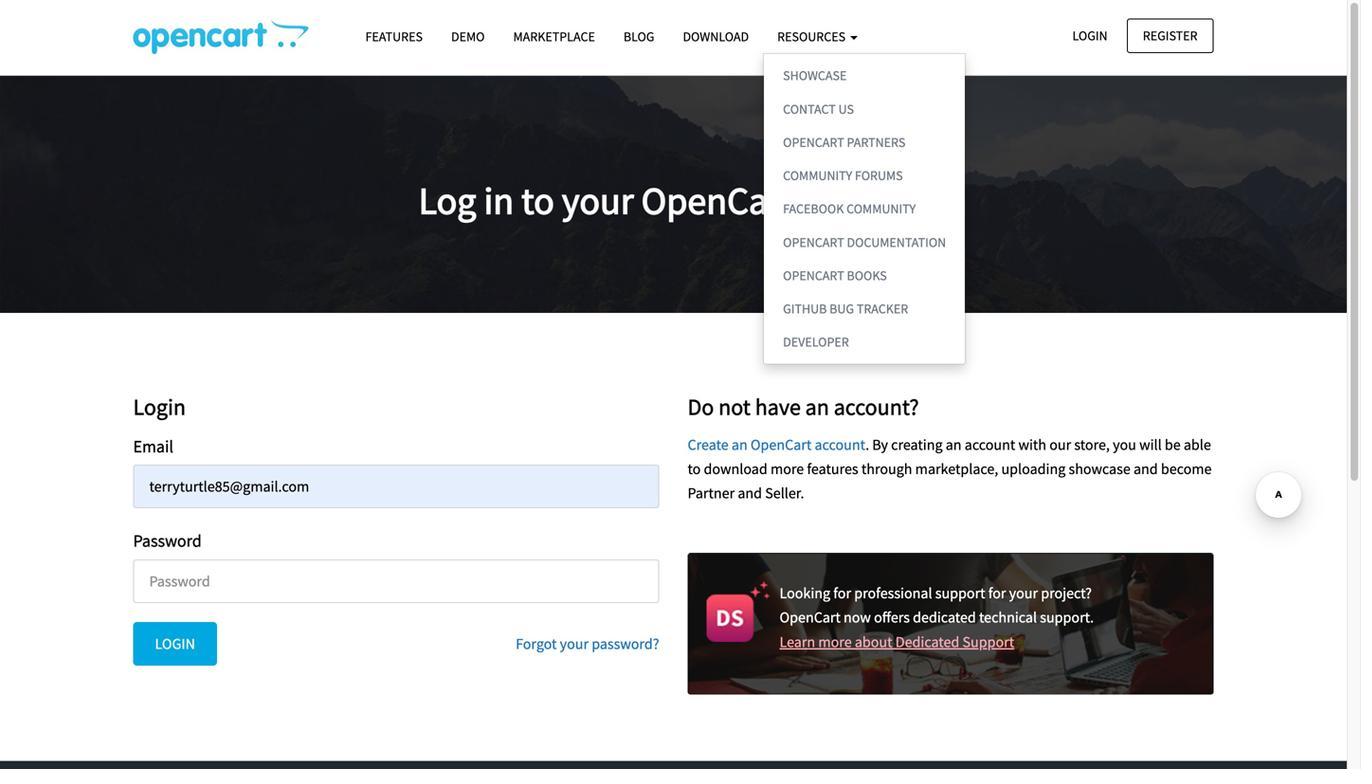 Task type: locate. For each thing, give the bounding box(es) containing it.
about
[[855, 632, 893, 651]]

1 horizontal spatial for
[[989, 584, 1007, 603]]

your
[[562, 176, 634, 224], [1010, 584, 1039, 603], [560, 634, 589, 653]]

log
[[419, 176, 477, 224]]

an
[[806, 393, 830, 421], [732, 435, 748, 454], [946, 435, 962, 454]]

more inside the . by creating an account with our store, you will be able to download more features through marketplace, uploading showcase and become partner and seller.
[[771, 459, 804, 478]]

forgot
[[516, 634, 557, 653]]

1 horizontal spatial and
[[1134, 459, 1159, 478]]

0 horizontal spatial for
[[834, 584, 852, 603]]

an up marketplace,
[[946, 435, 962, 454]]

Password password field
[[133, 559, 660, 603]]

showcase link
[[765, 59, 966, 92]]

1 vertical spatial login
[[133, 393, 186, 421]]

1 vertical spatial more
[[819, 632, 852, 651]]

0 vertical spatial and
[[1134, 459, 1159, 478]]

in
[[484, 176, 514, 224]]

2 horizontal spatial an
[[946, 435, 962, 454]]

more inside looking for professional support for your project? opencart now offers dedicated technical support. learn more about dedicated support
[[819, 632, 852, 651]]

community up facebook on the top of the page
[[784, 167, 853, 184]]

1 vertical spatial to
[[688, 459, 701, 478]]

features link
[[351, 20, 437, 53]]

creating
[[892, 435, 943, 454]]

1 horizontal spatial to
[[688, 459, 701, 478]]

and
[[1134, 459, 1159, 478], [738, 484, 763, 503]]

offers
[[875, 608, 910, 627]]

do
[[688, 393, 714, 421]]

contact us link
[[765, 92, 966, 126]]

contact
[[784, 100, 836, 117]]

an inside the . by creating an account with our store, you will be able to download more features through marketplace, uploading showcase and become partner and seller.
[[946, 435, 962, 454]]

to down create
[[688, 459, 701, 478]]

1 for from the left
[[834, 584, 852, 603]]

seller.
[[766, 484, 805, 503]]

1 vertical spatial community
[[847, 200, 916, 217]]

showcase
[[784, 67, 847, 84]]

facebook
[[784, 200, 844, 217]]

for
[[834, 584, 852, 603], [989, 584, 1007, 603]]

opencart
[[784, 134, 845, 151], [642, 176, 794, 224], [784, 234, 845, 251], [784, 267, 845, 284], [751, 435, 812, 454], [780, 608, 841, 627]]

professional
[[855, 584, 933, 603]]

opencart partners
[[784, 134, 906, 151]]

an right "have"
[[806, 393, 830, 421]]

by
[[873, 435, 889, 454]]

0 vertical spatial your
[[562, 176, 634, 224]]

opencart books link
[[765, 259, 966, 292]]

our
[[1050, 435, 1072, 454]]

an up download
[[732, 435, 748, 454]]

0 horizontal spatial and
[[738, 484, 763, 503]]

0 horizontal spatial an
[[732, 435, 748, 454]]

dedicated
[[896, 632, 960, 651]]

forums
[[855, 167, 904, 184]]

technical
[[980, 608, 1038, 627]]

opencart inside 'link'
[[784, 267, 845, 284]]

to
[[522, 176, 555, 224], [688, 459, 701, 478]]

now
[[844, 608, 872, 627]]

0 vertical spatial login
[[1073, 27, 1108, 44]]

not
[[719, 393, 751, 421]]

looking for professional support for your project? opencart now offers dedicated technical support. learn more about dedicated support
[[780, 584, 1095, 651]]

github bug tracker
[[784, 300, 909, 317]]

more up seller.
[[771, 459, 804, 478]]

developer link
[[765, 325, 966, 359]]

opencart inside looking for professional support for your project? opencart now offers dedicated technical support. learn more about dedicated support
[[780, 608, 841, 627]]

2 vertical spatial login
[[155, 634, 195, 653]]

opencart - account login image
[[133, 20, 309, 54]]

us
[[839, 100, 854, 117]]

1 vertical spatial and
[[738, 484, 763, 503]]

community down forums
[[847, 200, 916, 217]]

community
[[784, 167, 853, 184], [847, 200, 916, 217]]

become
[[1162, 459, 1213, 478]]

blog
[[624, 28, 655, 45]]

email
[[133, 436, 174, 457]]

be
[[1165, 435, 1181, 454]]

0 horizontal spatial more
[[771, 459, 804, 478]]

you
[[1114, 435, 1137, 454]]

marketplace link
[[499, 20, 610, 53]]

features
[[808, 459, 859, 478]]

able
[[1184, 435, 1212, 454]]

account
[[802, 176, 929, 224], [815, 435, 866, 454], [965, 435, 1016, 454]]

store,
[[1075, 435, 1111, 454]]

more for about
[[819, 632, 852, 651]]

0 vertical spatial more
[[771, 459, 804, 478]]

for up now
[[834, 584, 852, 603]]

for up technical
[[989, 584, 1007, 603]]

github
[[784, 300, 827, 317]]

0 horizontal spatial to
[[522, 176, 555, 224]]

bug
[[830, 300, 855, 317]]

community forums
[[784, 167, 904, 184]]

and down download
[[738, 484, 763, 503]]

developer
[[784, 333, 850, 351]]

an for do not have an account?
[[806, 393, 830, 421]]

more down now
[[819, 632, 852, 651]]

password?
[[592, 634, 660, 653]]

1 vertical spatial your
[[1010, 584, 1039, 603]]

contact us
[[784, 100, 854, 117]]

account?
[[834, 393, 920, 421]]

1 horizontal spatial more
[[819, 632, 852, 651]]

to right in
[[522, 176, 555, 224]]

login inside button
[[155, 634, 195, 653]]

and down will
[[1134, 459, 1159, 478]]

more
[[771, 459, 804, 478], [819, 632, 852, 651]]

partners
[[847, 134, 906, 151]]

looking
[[780, 584, 831, 603]]

your inside looking for professional support for your project? opencart now offers dedicated technical support. learn more about dedicated support
[[1010, 584, 1039, 603]]

password
[[133, 530, 202, 552]]

1 horizontal spatial an
[[806, 393, 830, 421]]

login
[[1073, 27, 1108, 44], [133, 393, 186, 421], [155, 634, 195, 653]]



Task type: describe. For each thing, give the bounding box(es) containing it.
register
[[1144, 27, 1198, 44]]

download link
[[669, 20, 764, 53]]

features
[[366, 28, 423, 45]]

will
[[1140, 435, 1162, 454]]

opencart books
[[784, 267, 888, 284]]

0 vertical spatial to
[[522, 176, 555, 224]]

showcase
[[1069, 459, 1131, 478]]

more for features
[[771, 459, 804, 478]]

download
[[704, 459, 768, 478]]

books
[[847, 267, 888, 284]]

register link
[[1127, 18, 1214, 53]]

create an opencart account
[[688, 435, 866, 454]]

resources link
[[764, 20, 872, 53]]

partner
[[688, 484, 735, 503]]

through
[[862, 459, 913, 478]]

support.
[[1041, 608, 1095, 627]]

learn
[[780, 632, 816, 651]]

demo
[[451, 28, 485, 45]]

forgot your password?
[[516, 634, 660, 653]]

marketplace
[[514, 28, 595, 45]]

do not have an account?
[[688, 393, 920, 421]]

2 vertical spatial your
[[560, 634, 589, 653]]

opencart partners link
[[765, 126, 966, 159]]

uploading
[[1002, 459, 1066, 478]]

have
[[756, 393, 801, 421]]

github bug tracker link
[[765, 292, 966, 325]]

blog link
[[610, 20, 669, 53]]

demo link
[[437, 20, 499, 53]]

project?
[[1042, 584, 1093, 603]]

account inside the . by creating an account with our store, you will be able to download more features through marketplace, uploading showcase and become partner and seller.
[[965, 435, 1016, 454]]

to inside the . by creating an account with our store, you will be able to download more features through marketplace, uploading showcase and become partner and seller.
[[688, 459, 701, 478]]

create
[[688, 435, 729, 454]]

Email text field
[[133, 465, 660, 508]]

community forums link
[[765, 159, 966, 192]]

download
[[683, 28, 749, 45]]

marketplace,
[[916, 459, 999, 478]]

0 vertical spatial community
[[784, 167, 853, 184]]

.
[[866, 435, 870, 454]]

dedicated
[[914, 608, 977, 627]]

learn more about dedicated support link
[[780, 632, 1015, 651]]

forgot your password? link
[[516, 634, 660, 653]]

documentation
[[847, 234, 947, 251]]

tracker
[[857, 300, 909, 317]]

login link
[[1057, 18, 1124, 53]]

login for login button
[[155, 634, 195, 653]]

. by creating an account with our store, you will be able to download more features through marketplace, uploading showcase and become partner and seller.
[[688, 435, 1213, 503]]

facebook community
[[784, 200, 916, 217]]

support
[[936, 584, 986, 603]]

facebook community link
[[765, 192, 966, 225]]

with
[[1019, 435, 1047, 454]]

resources
[[778, 28, 849, 45]]

opencart documentation
[[784, 234, 947, 251]]

log in to your opencart account
[[419, 176, 929, 224]]

opencart documentation link
[[765, 225, 966, 259]]

login button
[[133, 622, 217, 666]]

create an opencart account link
[[688, 435, 866, 454]]

login for login link
[[1073, 27, 1108, 44]]

2 for from the left
[[989, 584, 1007, 603]]

support
[[963, 632, 1015, 651]]

an for . by creating an account with our store, you will be able to download more features through marketplace, uploading showcase and become partner and seller.
[[946, 435, 962, 454]]



Task type: vqa. For each thing, say whether or not it's contained in the screenshot.
'Forums'
yes



